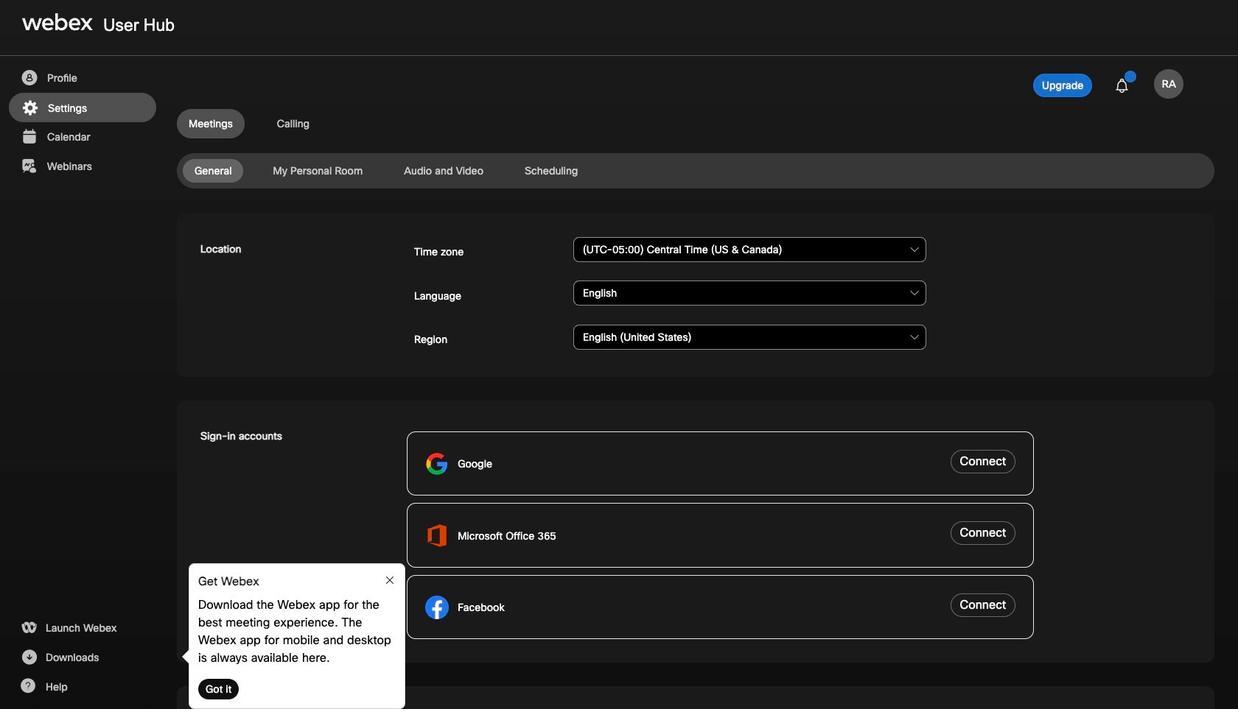 Task type: describe. For each thing, give the bounding box(es) containing it.
mds people circle_filled image
[[20, 69, 38, 87]]

mds settings_filled image
[[21, 99, 39, 117]]

cisco webex image
[[22, 13, 93, 31]]

2 tab list from the top
[[177, 159, 1215, 183]]



Task type: vqa. For each thing, say whether or not it's contained in the screenshot.
mds edit_bold 'image'
no



Task type: locate. For each thing, give the bounding box(es) containing it.
mds cancel_bold image
[[384, 575, 396, 587]]

tooltip
[[181, 564, 405, 710]]

1 tab list from the top
[[177, 109, 1215, 139]]

mds webex helix filled image
[[20, 620, 38, 637]]

None text field
[[573, 237, 926, 262], [573, 281, 926, 306], [573, 237, 926, 262], [573, 281, 926, 306]]

ng help active image
[[20, 679, 35, 693]]

mds meetings_filled image
[[20, 128, 38, 146]]

None text field
[[573, 325, 926, 350]]

mds webinar_filled image
[[20, 158, 38, 175]]

mds content download_filled image
[[20, 649, 38, 667]]

tab list
[[177, 109, 1215, 139], [177, 159, 1215, 183]]

1 vertical spatial tab list
[[177, 159, 1215, 183]]

0 vertical spatial tab list
[[177, 109, 1215, 139]]



